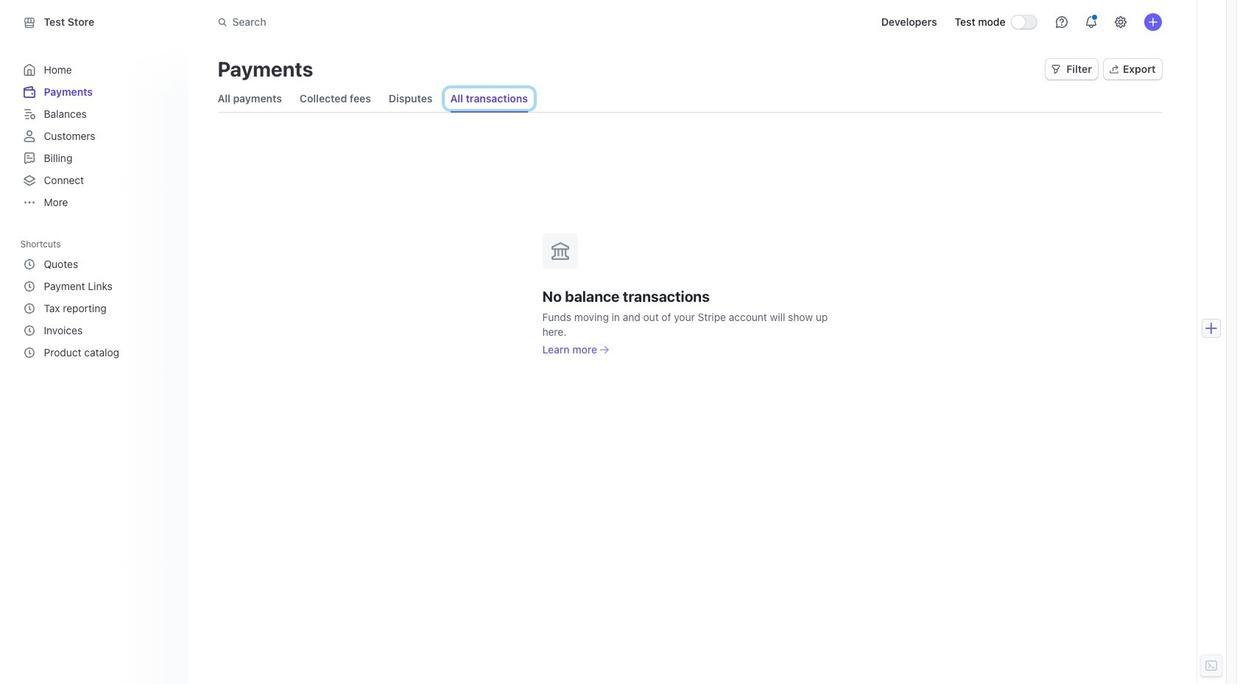 Task type: locate. For each thing, give the bounding box(es) containing it.
settings image
[[1114, 16, 1126, 28]]

help image
[[1056, 16, 1067, 28]]

Search text field
[[209, 8, 624, 36]]

1 shortcuts element from the top
[[20, 233, 176, 364]]

svg image
[[1052, 65, 1061, 74]]

notifications image
[[1085, 16, 1097, 28]]

shortcuts element
[[20, 233, 176, 364], [20, 253, 173, 364]]

tab list
[[218, 85, 528, 112]]

None search field
[[209, 8, 624, 36]]



Task type: vqa. For each thing, say whether or not it's contained in the screenshot.
Resource ID "SEARCH BOX"
no



Task type: describe. For each thing, give the bounding box(es) containing it.
2 shortcuts element from the top
[[20, 253, 173, 364]]

core navigation links element
[[20, 59, 173, 214]]

Test mode checkbox
[[1011, 16, 1036, 29]]

manage shortcuts image
[[162, 239, 170, 248]]



